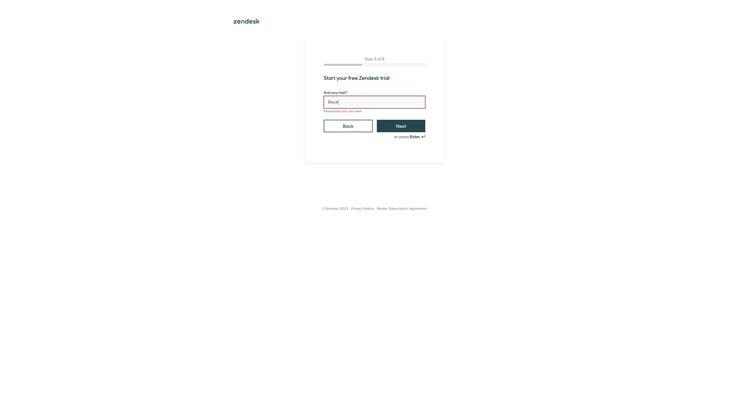 Task type: locate. For each thing, give the bounding box(es) containing it.
agreement
[[410, 206, 427, 211]]

subscription
[[389, 206, 409, 211]]

your for start
[[337, 74, 347, 81]]

1 vertical spatial your
[[332, 90, 339, 95]]

last
[[349, 109, 354, 113]]

0 vertical spatial your
[[337, 74, 347, 81]]

privacy notice
[[351, 206, 374, 211]]

next
[[396, 123, 407, 129]]

please
[[324, 109, 333, 113]]

step 3 of 8
[[365, 57, 385, 62]]

and
[[324, 90, 331, 95]]

your
[[337, 74, 347, 81], [332, 90, 339, 95], [342, 109, 348, 113]]

start
[[324, 74, 336, 81]]

and your last?
[[324, 90, 348, 95]]

your right and
[[332, 90, 339, 95]]

your left last
[[342, 109, 348, 113]]

trial
[[381, 74, 390, 81]]

back
[[343, 123, 354, 129]]

press
[[399, 134, 409, 139]]

start your free zendesk trial
[[324, 74, 390, 81]]

And your last? text field
[[324, 96, 426, 108]]

please enter your last name
[[324, 109, 362, 113]]

master subscription agreement link
[[377, 206, 427, 211]]

or
[[395, 134, 398, 139]]

©zendesk
[[322, 206, 339, 211]]

enter
[[334, 109, 341, 113]]

zendesk image
[[234, 19, 260, 24]]

zendesk
[[359, 74, 380, 81]]

enter
[[410, 134, 420, 139]]

3
[[374, 57, 377, 62]]

your for and
[[332, 90, 339, 95]]

master subscription agreement
[[377, 206, 427, 211]]

your left free
[[337, 74, 347, 81]]



Task type: vqa. For each thing, say whether or not it's contained in the screenshot.
top your
yes



Task type: describe. For each thing, give the bounding box(es) containing it.
2023
[[340, 206, 348, 211]]

back button
[[324, 120, 373, 132]]

©zendesk 2023 link
[[322, 206, 348, 211]]

free
[[348, 74, 358, 81]]

privacy notice link
[[351, 206, 374, 211]]

8
[[382, 57, 385, 62]]

2 vertical spatial your
[[342, 109, 348, 113]]

notice
[[364, 206, 374, 211]]

next button
[[377, 120, 426, 132]]

name
[[354, 109, 362, 113]]

enter image
[[422, 135, 426, 139]]

master
[[377, 206, 388, 211]]

of
[[378, 57, 381, 62]]

or press enter
[[395, 134, 420, 139]]

©zendesk 2023
[[322, 206, 348, 211]]

step
[[365, 57, 373, 62]]

privacy
[[351, 206, 363, 211]]

last?
[[340, 90, 348, 95]]



